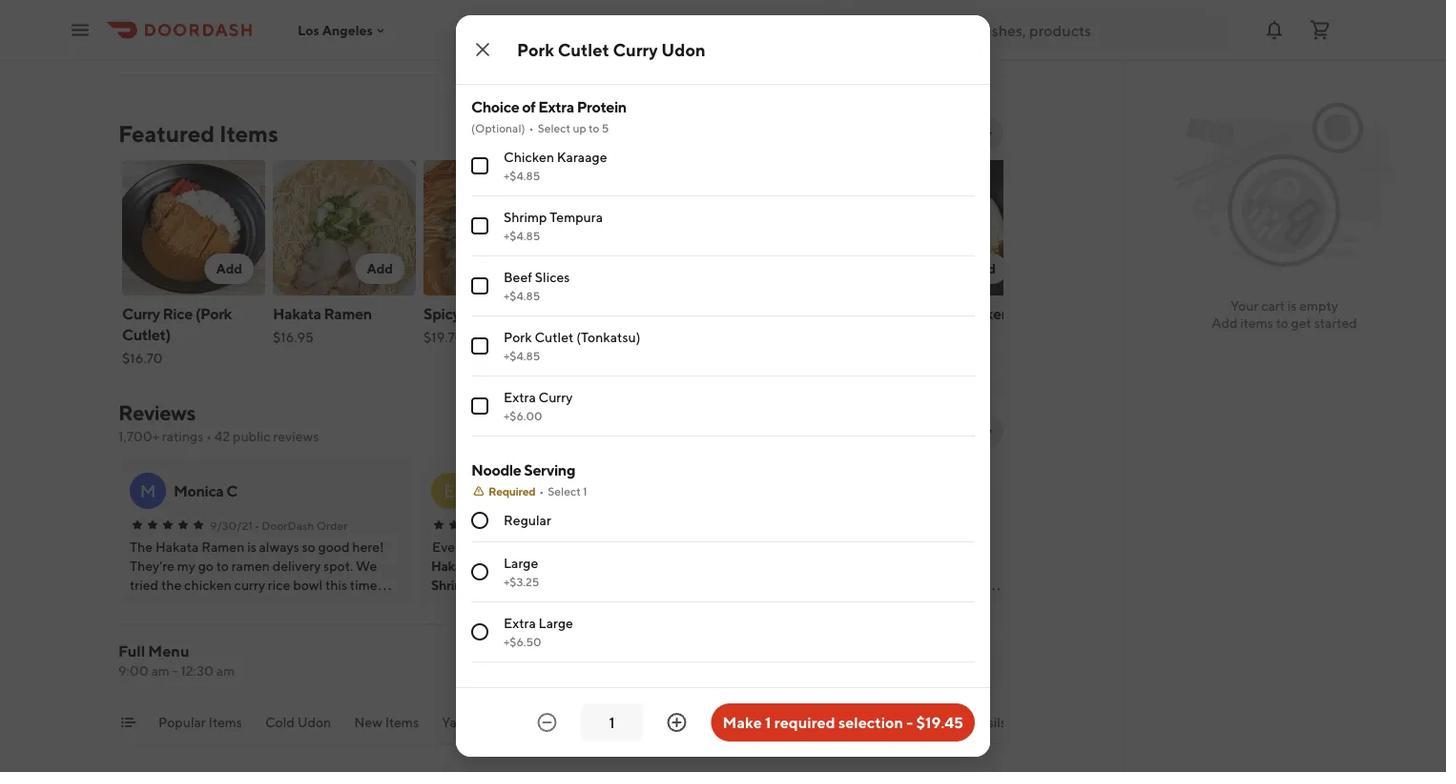 Task type: vqa. For each thing, say whether or not it's contained in the screenshot.


Task type: locate. For each thing, give the bounding box(es) containing it.
noodles button
[[511, 714, 562, 744]]

• down serving
[[539, 485, 544, 498]]

extra up the +$6.00
[[504, 390, 536, 406]]

items inside featured items heading
[[219, 120, 278, 147]]

hakata down regular radio
[[431, 559, 474, 574]]

add button down shrimp tempura +$4.85 at the top
[[506, 254, 555, 284]]

1 horizontal spatial 1
[[765, 714, 771, 732]]

notification bell image
[[1263, 19, 1286, 42]]

+$4.85 inside beef slices +$4.85
[[504, 289, 540, 302]]

doordash right 9/30/21
[[262, 519, 314, 532]]

• doordash order right 9/30/21
[[255, 519, 348, 532]]

full menu 9:00 am - 12:30 am
[[118, 643, 235, 679]]

- inside button
[[907, 714, 913, 732]]

noodle serving
[[471, 461, 575, 479]]

None radio
[[471, 564, 489, 581], [471, 624, 489, 641], [471, 564, 489, 581], [471, 624, 489, 641]]

1 vertical spatial udon
[[574, 326, 612, 344]]

items right popular on the bottom of page
[[209, 715, 242, 731]]

and inside hakata ramen shrimp and pork wonton
[[476, 578, 498, 594]]

started
[[1315, 315, 1358, 331]]

rice inside curry rice (chicken karaage)
[[916, 305, 946, 323]]

0 vertical spatial large
[[504, 556, 538, 572]]

add down the your
[[1212, 315, 1238, 331]]

2 vertical spatial udon
[[297, 715, 331, 731]]

2 horizontal spatial udon
[[662, 39, 706, 60]]

cutlet)
[[122, 326, 171, 344]]

to inside choice of extra protein (optional) • select up to 5
[[589, 121, 600, 135]]

and down hakata ramen button on the bottom left
[[476, 578, 498, 594]]

1 vertical spatial shrimp
[[431, 578, 474, 594]]

$19.70
[[424, 330, 464, 345]]

1 horizontal spatial shrimp
[[504, 209, 547, 225]]

• doordash order down "• select 1"
[[552, 519, 646, 532]]

1 am from the left
[[151, 664, 170, 679]]

+$4.85 down chicken
[[504, 169, 540, 182]]

items inside new items button
[[385, 715, 419, 731]]

ramen down hakata ramen image
[[324, 305, 372, 323]]

1 vertical spatial to
[[1276, 315, 1289, 331]]

c
[[226, 482, 238, 500]]

1 vertical spatial select
[[548, 485, 581, 498]]

add left review
[[830, 423, 856, 439]]

next image
[[981, 424, 996, 439]]

2 horizontal spatial rice
[[916, 305, 946, 323]]

extra right of
[[538, 98, 574, 116]]

pork
[[517, 39, 554, 60], [574, 305, 606, 323], [504, 330, 532, 345], [501, 578, 528, 594]]

- inside full menu 9:00 am - 12:30 am
[[172, 664, 178, 679]]

hakata for hakata ramen $16.95
[[273, 305, 321, 323]]

0 vertical spatial udon
[[662, 39, 706, 60]]

large inside 'large +$3.25'
[[504, 556, 538, 572]]

los
[[298, 22, 320, 38]]

1 horizontal spatial order
[[614, 519, 646, 532]]

-
[[172, 664, 178, 679], [907, 714, 913, 732]]

0 horizontal spatial 1
[[583, 485, 588, 498]]

1 horizontal spatial udon
[[574, 326, 612, 344]]

+$4.85 up 'beef'
[[504, 229, 540, 242]]

hakata ramen shrimp and pork wonton
[[431, 559, 579, 594]]

curry up the +$6.00
[[539, 390, 573, 406]]

add button up hakata ramen $16.95
[[355, 254, 405, 284]]

2 vertical spatial extra
[[504, 616, 536, 632]]

0 horizontal spatial rice
[[163, 305, 193, 323]]

and left utensils
[[932, 715, 955, 731]]

toppings
[[690, 715, 745, 731]]

pork cutlet curry udon image
[[574, 160, 718, 296]]

(optional)
[[471, 121, 525, 135]]

to left 5
[[589, 121, 600, 135]]

curry inside curry rice (pork cutlet) $16.70
[[122, 305, 160, 323]]

hakata up $16.95
[[273, 305, 321, 323]]

add for hakata ramen
[[367, 261, 393, 277]]

extra for extra large
[[504, 616, 536, 632]]

+$4.85 for shrimp
[[504, 229, 540, 242]]

beverages
[[768, 715, 832, 731]]

pork cutlet curry udon dialog
[[456, 0, 990, 773]]

pork up (tonkatsu)
[[574, 305, 606, 323]]

m
[[140, 481, 156, 501]]

0 vertical spatial extra
[[538, 98, 574, 116]]

4 add button from the left
[[958, 254, 1008, 284]]

cutlet for pork cutlet curry udon button
[[608, 305, 652, 323]]

items right new
[[385, 715, 419, 731]]

0 horizontal spatial am
[[151, 664, 170, 679]]

add button up (pork
[[205, 254, 254, 284]]

add down shrimp tempura +$4.85 at the top
[[518, 261, 544, 277]]

your cart is empty add items to get started
[[1212, 298, 1358, 331]]

hakata ramen image
[[273, 160, 416, 296]]

add
[[216, 261, 242, 277], [367, 261, 393, 277], [518, 261, 544, 277], [970, 261, 996, 277], [1212, 315, 1238, 331], [830, 423, 856, 439]]

+$4.85
[[504, 169, 540, 182], [504, 229, 540, 242], [504, 289, 540, 302], [504, 349, 540, 363]]

2 vertical spatial cutlet
[[535, 330, 574, 345]]

noodles
[[511, 715, 562, 731]]

0 vertical spatial to
[[589, 121, 600, 135]]

0 items, open order cart image
[[1309, 19, 1332, 42]]

select down serving
[[548, 485, 581, 498]]

cutlet inside pork cutlet (tonkatsu) +$4.85
[[535, 330, 574, 345]]

add button up (chicken
[[958, 254, 1008, 284]]

spicy hakata ramen image
[[424, 160, 567, 296]]

1 horizontal spatial • doordash order
[[552, 519, 646, 532]]

items right featured
[[219, 120, 278, 147]]

• doordash order for m
[[255, 519, 348, 532]]

yakitori button
[[442, 714, 488, 744]]

pork cutlet curry udon button
[[571, 156, 721, 380]]

hakata inside hakata ramen $16.95
[[273, 305, 321, 323]]

1 vertical spatial pork cutlet curry udon
[[574, 305, 692, 344]]

satsuma ramen image
[[725, 160, 868, 296]]

items for new items
[[385, 715, 419, 731]]

decrease quantity by 1 image
[[536, 712, 559, 735]]

- down menu
[[172, 664, 178, 679]]

add up (chicken
[[970, 261, 996, 277]]

yakitori
[[442, 715, 488, 731]]

$16.70
[[122, 351, 163, 366]]

0 vertical spatial and
[[476, 578, 498, 594]]

• inside choice of extra protein (optional) • select up to 5
[[529, 121, 534, 135]]

shrimp
[[504, 209, 547, 225], [431, 578, 474, 594]]

1 vertical spatial extra
[[504, 390, 536, 406]]

1 • doordash order from the left
[[255, 519, 348, 532]]

ramen right satsuma
[[786, 305, 834, 323]]

shrimp left tempura
[[504, 209, 547, 225]]

pork cutlet curry udon inside button
[[574, 305, 692, 344]]

cutlet left (tonkatsu)
[[535, 330, 574, 345]]

1 horizontal spatial and
[[932, 715, 955, 731]]

hakata ramen $16.95
[[273, 305, 372, 345]]

0 vertical spatial pork cutlet curry udon
[[517, 39, 706, 60]]

required
[[489, 485, 536, 498]]

- left the $19.45
[[907, 714, 913, 732]]

curry rice (pork cutlet) $16.70
[[122, 305, 232, 366]]

ramen inside hakata ramen shrimp and pork wonton
[[476, 559, 518, 574]]

pork inside pork cutlet (tonkatsu) +$4.85
[[504, 330, 532, 345]]

1 horizontal spatial -
[[907, 714, 913, 732]]

2 doordash from the left
[[560, 519, 612, 532]]

am
[[151, 664, 170, 679], [216, 664, 235, 679]]

extra inside extra curry +$6.00
[[504, 390, 536, 406]]

$16.95
[[273, 330, 314, 345]]

add inside your cart is empty add items to get started
[[1212, 315, 1238, 331]]

pork down beef slices +$4.85
[[504, 330, 532, 345]]

• left 42
[[206, 429, 212, 445]]

curry left satsuma
[[654, 305, 692, 323]]

0 horizontal spatial order
[[316, 519, 348, 532]]

tempura
[[550, 209, 603, 225]]

regular
[[504, 513, 551, 529]]

ramen
[[324, 305, 372, 323], [514, 305, 562, 323], [786, 305, 834, 323], [476, 559, 518, 574]]

to
[[589, 121, 600, 135], [1276, 315, 1289, 331]]

0 horizontal spatial • doordash order
[[255, 519, 348, 532]]

9/30/21
[[210, 519, 253, 532]]

•
[[529, 121, 534, 135], [206, 429, 212, 445], [539, 485, 544, 498], [255, 519, 259, 532], [552, 519, 557, 532]]

increase quantity by 1 image
[[666, 712, 688, 735]]

hakata inside hakata ramen shrimp and pork wonton
[[431, 559, 474, 574]]

noodle
[[471, 461, 521, 479]]

pork inside hakata ramen shrimp and pork wonton
[[501, 578, 528, 594]]

+$3.25
[[504, 575, 539, 589]]

select inside the noodle serving group
[[548, 485, 581, 498]]

karaage
[[557, 149, 607, 165]]

cutlet up the protein at top
[[558, 39, 610, 60]]

1 vertical spatial large
[[539, 616, 573, 632]]

0 horizontal spatial doordash
[[262, 519, 314, 532]]

0 vertical spatial select
[[538, 121, 571, 135]]

reviews
[[273, 429, 319, 445]]

featured
[[118, 120, 215, 147]]

+$6.00
[[504, 409, 542, 423]]

cutlet inside pork cutlet curry udon
[[608, 305, 652, 323]]

udon for pork cutlet curry udon dialog
[[662, 39, 706, 60]]

12:30
[[181, 664, 214, 679]]

curry rice (pork cutlet) image
[[122, 160, 265, 296]]

cutlet
[[558, 39, 610, 60], [608, 305, 652, 323], [535, 330, 574, 345]]

order for e
[[614, 519, 646, 532]]

udon inside pork cutlet curry udon
[[574, 326, 612, 344]]

4 +$4.85 from the top
[[504, 349, 540, 363]]

shrimp inside shrimp tempura +$4.85
[[504, 209, 547, 225]]

Item Search search field
[[729, 656, 989, 677]]

2 +$4.85 from the top
[[504, 229, 540, 242]]

3 add button from the left
[[506, 254, 555, 284]]

None checkbox
[[471, 218, 489, 235], [471, 338, 489, 355], [471, 398, 489, 415], [471, 218, 489, 235], [471, 338, 489, 355], [471, 398, 489, 415]]

hakata right "spicy"
[[463, 305, 511, 323]]

1 +$4.85 from the top
[[504, 169, 540, 182]]

beverages button
[[768, 714, 832, 744]]

1 doordash from the left
[[262, 519, 314, 532]]

chicken
[[504, 149, 554, 165]]

1 horizontal spatial to
[[1276, 315, 1289, 331]]

0 horizontal spatial udon
[[297, 715, 331, 731]]

• down of
[[529, 121, 534, 135]]

1 horizontal spatial rice
[[585, 715, 612, 731]]

select left up
[[538, 121, 571, 135]]

erika
[[475, 482, 510, 500]]

extra curry +$6.00
[[504, 390, 573, 423]]

ramen down beef slices +$4.85
[[514, 305, 562, 323]]

select
[[538, 121, 571, 135], [548, 485, 581, 498]]

0 vertical spatial shrimp
[[504, 209, 547, 225]]

1 horizontal spatial doordash
[[560, 519, 612, 532]]

choice of extra protein (optional) • select up to 5
[[471, 98, 627, 135]]

doordash for m
[[262, 519, 314, 532]]

open menu image
[[69, 19, 92, 42]]

rice up "karaage)"
[[916, 305, 946, 323]]

rice left (pork
[[163, 305, 193, 323]]

+$4.85 down spicy hakata ramen $19.70
[[504, 349, 540, 363]]

0 vertical spatial 1
[[583, 485, 588, 498]]

None checkbox
[[471, 157, 489, 175], [471, 278, 489, 295], [471, 157, 489, 175], [471, 278, 489, 295]]

1 vertical spatial cutlet
[[608, 305, 652, 323]]

curry up 'cutlet)'
[[122, 305, 160, 323]]

select inside choice of extra protein (optional) • select up to 5
[[538, 121, 571, 135]]

beef slices +$4.85
[[504, 270, 570, 302]]

0 horizontal spatial -
[[172, 664, 178, 679]]

1 horizontal spatial am
[[216, 664, 235, 679]]

add up hakata ramen $16.95
[[367, 261, 393, 277]]

2 order from the left
[[614, 519, 646, 532]]

large up +$3.25
[[504, 556, 538, 572]]

public
[[233, 429, 271, 445]]

1 vertical spatial 1
[[765, 714, 771, 732]]

to left the get
[[1276, 315, 1289, 331]]

large up +$6.50
[[539, 616, 573, 632]]

+$4.85 inside chicken karaage +$4.85
[[504, 169, 540, 182]]

+$4.85 inside shrimp tempura +$4.85
[[504, 229, 540, 242]]

pork cutlet curry udon for pork cutlet curry udon button
[[574, 305, 692, 344]]

monica
[[174, 482, 224, 500]]

items inside the popular items button
[[209, 715, 242, 731]]

chicken karaage +$4.85
[[504, 149, 607, 182]]

3 +$4.85 from the top
[[504, 289, 540, 302]]

ramen inside hakata ramen $16.95
[[324, 305, 372, 323]]

doordash down "• select 1"
[[560, 519, 612, 532]]

items for popular items
[[209, 715, 242, 731]]

udon for pork cutlet curry udon button
[[574, 326, 612, 344]]

1 add button from the left
[[205, 254, 254, 284]]

ramen inside spicy hakata ramen $19.70
[[514, 305, 562, 323]]

extra up +$6.50
[[504, 616, 536, 632]]

and
[[476, 578, 498, 594], [932, 715, 955, 731]]

0 vertical spatial -
[[172, 664, 178, 679]]

0 horizontal spatial shrimp
[[431, 578, 474, 594]]

1 order from the left
[[316, 519, 348, 532]]

rice right decrease quantity by 1 image
[[585, 715, 612, 731]]

hakata
[[273, 305, 321, 323], [463, 305, 511, 323], [431, 559, 474, 574]]

0 horizontal spatial to
[[589, 121, 600, 135]]

am down menu
[[151, 664, 170, 679]]

+$4.85 down 'beef'
[[504, 289, 540, 302]]

hakata inside spicy hakata ramen $19.70
[[463, 305, 511, 323]]

shrimp inside hakata ramen shrimp and pork wonton
[[431, 578, 474, 594]]

0 horizontal spatial and
[[476, 578, 498, 594]]

udon inside pork cutlet curry udon dialog
[[662, 39, 706, 60]]

cold udon button
[[265, 714, 331, 744]]

2 add button from the left
[[355, 254, 405, 284]]

add up (pork
[[216, 261, 242, 277]]

add inside button
[[830, 423, 856, 439]]

curry up "karaage)"
[[876, 305, 914, 323]]

ramen up shrimp and pork wonton button
[[476, 559, 518, 574]]

rice inside curry rice (pork cutlet) $16.70
[[163, 305, 193, 323]]

condiments and utensils button
[[855, 714, 1007, 744]]

ramen inside button
[[786, 305, 834, 323]]

pork left wonton
[[501, 578, 528, 594]]

0 vertical spatial cutlet
[[558, 39, 610, 60]]

reviews 1,700+ ratings • 42 public reviews
[[118, 401, 319, 445]]

pork cutlet curry udon
[[517, 39, 706, 60], [574, 305, 692, 344]]

cutlet up (tonkatsu)
[[608, 305, 652, 323]]

shrimp down hakata ramen button on the bottom left
[[431, 578, 474, 594]]

extra inside extra large +$6.50
[[504, 616, 536, 632]]

1 vertical spatial -
[[907, 714, 913, 732]]

2 • doordash order from the left
[[552, 519, 646, 532]]

pork inside pork cutlet curry udon
[[574, 305, 606, 323]]

beef
[[504, 270, 532, 285]]

am right 12:30
[[216, 664, 235, 679]]

add button
[[205, 254, 254, 284], [355, 254, 405, 284], [506, 254, 555, 284], [958, 254, 1008, 284]]

pork cutlet curry udon inside dialog
[[517, 39, 706, 60]]

1
[[583, 485, 588, 498], [765, 714, 771, 732]]

order
[[316, 519, 348, 532], [614, 519, 646, 532]]

1 vertical spatial and
[[932, 715, 955, 731]]



Task type: describe. For each thing, give the bounding box(es) containing it.
satsuma ramen
[[725, 305, 834, 323]]

extra inside choice of extra protein (optional) • select up to 5
[[538, 98, 574, 116]]

popular items button
[[158, 714, 242, 744]]

• inside the 'reviews 1,700+ ratings • 42 public reviews'
[[206, 429, 212, 445]]

spice
[[471, 688, 509, 706]]

make
[[723, 714, 762, 732]]

utensils
[[958, 715, 1007, 731]]

add for curry rice (chicken karaage)
[[970, 261, 996, 277]]

menu
[[148, 643, 189, 661]]

featured items heading
[[118, 118, 278, 149]]

items
[[1241, 315, 1274, 331]]

get
[[1292, 315, 1312, 331]]

los angeles button
[[298, 22, 388, 38]]

e
[[444, 481, 455, 501]]

large inside extra large +$6.50
[[539, 616, 573, 632]]

shrimp tempura +$4.85
[[504, 209, 603, 242]]

spicy hakata ramen $19.70
[[424, 305, 562, 345]]

(pork
[[195, 305, 232, 323]]

9/11/23
[[511, 519, 551, 532]]

• doordash order for e
[[552, 519, 646, 532]]

1 inside the noodle serving group
[[583, 485, 588, 498]]

cold udon
[[265, 715, 331, 731]]

- for $19.45
[[907, 714, 913, 732]]

p
[[512, 482, 522, 500]]

new items
[[354, 715, 419, 731]]

add button for hakata
[[506, 254, 555, 284]]

curry inside extra curry +$6.00
[[539, 390, 573, 406]]

protein
[[577, 98, 627, 116]]

extra for extra curry
[[504, 390, 536, 406]]

Current quantity is 1 number field
[[593, 713, 631, 734]]

and inside button
[[932, 715, 955, 731]]

monica c
[[174, 482, 238, 500]]

of
[[522, 98, 536, 116]]

erika p
[[475, 482, 522, 500]]

toppings button
[[690, 714, 745, 744]]

rice for cutlet)
[[163, 305, 193, 323]]

choice
[[471, 98, 519, 116]]

9:00
[[118, 664, 149, 679]]

cutlet for pork cutlet curry udon dialog
[[558, 39, 610, 60]]

noodle serving group
[[471, 460, 975, 663]]

your
[[1231, 298, 1259, 314]]

2 am from the left
[[216, 664, 235, 679]]

is
[[1288, 298, 1297, 314]]

• right "9/11/23"
[[552, 519, 557, 532]]

condiments
[[855, 715, 930, 731]]

add review
[[830, 423, 905, 439]]

add review button
[[818, 416, 916, 447]]

curry inside pork cutlet curry udon
[[654, 305, 692, 323]]

ramen for satsuma ramen
[[786, 305, 834, 323]]

add button for rice
[[205, 254, 254, 284]]

pork right close pork cutlet curry udon image
[[517, 39, 554, 60]]

large +$3.25
[[504, 556, 539, 589]]

ramen for hakata ramen shrimp and pork wonton
[[476, 559, 518, 574]]

1,700+
[[118, 429, 159, 445]]

+$6.50
[[504, 635, 542, 649]]

make 1 required selection - $19.45
[[723, 714, 964, 732]]

cart
[[1262, 298, 1285, 314]]

order for m
[[316, 519, 348, 532]]

doordash for e
[[560, 519, 612, 532]]

los angeles
[[298, 22, 373, 38]]

popular items
[[158, 715, 242, 731]]

rice for karaage)
[[916, 305, 946, 323]]

42
[[214, 429, 230, 445]]

reviews link
[[118, 401, 195, 426]]

pork cutlet curry udon for pork cutlet curry udon dialog
[[517, 39, 706, 60]]

new items button
[[354, 714, 419, 744]]

curry up the protein at top
[[613, 39, 658, 60]]

udon inside cold udon button
[[297, 715, 331, 731]]

reviews
[[118, 401, 195, 426]]

next button of carousel image
[[981, 126, 996, 141]]

hakata for hakata ramen shrimp and pork wonton
[[431, 559, 474, 574]]

• inside the noodle serving group
[[539, 485, 544, 498]]

(tonkatsu)
[[576, 330, 641, 345]]

- for 12:30
[[172, 664, 178, 679]]

selection
[[839, 714, 904, 732]]

extra large +$6.50
[[504, 616, 573, 649]]

add button for ramen
[[355, 254, 405, 284]]

add for spicy hakata ramen
[[518, 261, 544, 277]]

pork cutlet (tonkatsu) +$4.85
[[504, 330, 641, 363]]

+$4.85 inside pork cutlet (tonkatsu) +$4.85
[[504, 349, 540, 363]]

close pork cutlet curry udon image
[[471, 38, 494, 61]]

empty
[[1300, 298, 1339, 314]]

(chicken
[[949, 305, 1010, 323]]

full
[[118, 643, 145, 661]]

slices
[[535, 270, 570, 285]]

curry rice (chicken karaage) image
[[876, 160, 1019, 296]]

1 inside button
[[765, 714, 771, 732]]

angeles
[[322, 22, 373, 38]]

up
[[573, 121, 587, 135]]

add for curry rice (pork cutlet)
[[216, 261, 242, 277]]

review
[[859, 423, 905, 439]]

new
[[354, 715, 382, 731]]

condiments and utensils
[[855, 715, 1007, 731]]

ramen for hakata ramen $16.95
[[324, 305, 372, 323]]

Regular radio
[[471, 512, 489, 530]]

sides
[[635, 715, 667, 731]]

to inside your cart is empty add items to get started
[[1276, 315, 1289, 331]]

featured items
[[118, 120, 278, 147]]

5
[[602, 121, 609, 135]]

satsuma
[[725, 305, 783, 323]]

choice of extra protein group
[[471, 96, 975, 437]]

• right 9/30/21
[[255, 519, 259, 532]]

$19.45
[[916, 714, 964, 732]]

hakata ramen button
[[431, 557, 518, 576]]

cold
[[265, 715, 295, 731]]

ratings
[[162, 429, 203, 445]]

karaage)
[[876, 326, 937, 344]]

previous image
[[943, 424, 958, 439]]

popular
[[158, 715, 206, 731]]

sides button
[[635, 714, 667, 744]]

rice button
[[585, 714, 612, 744]]

required
[[775, 714, 836, 732]]

+$4.85 for beef
[[504, 289, 540, 302]]

curry inside curry rice (chicken karaage)
[[876, 305, 914, 323]]

make 1 required selection - $19.45 button
[[711, 704, 975, 742]]

items for featured items
[[219, 120, 278, 147]]

• select 1
[[539, 485, 588, 498]]

+$4.85 for chicken
[[504, 169, 540, 182]]



